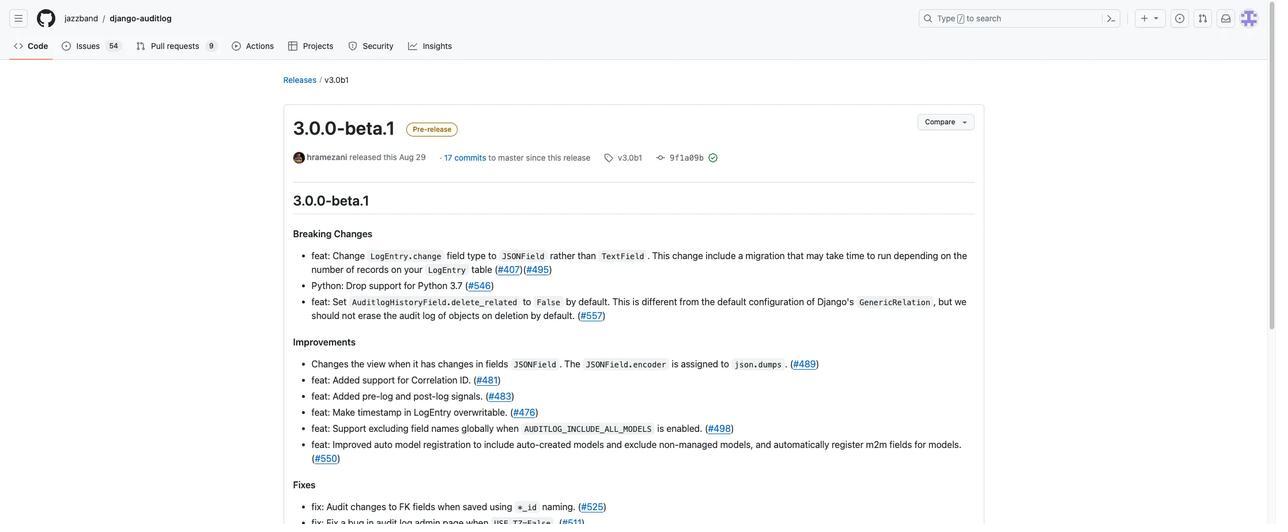 Task type: describe. For each thing, give the bounding box(es) containing it.
auditloghistoryfield.delete_related
[[352, 298, 517, 307]]

2 horizontal spatial and
[[756, 440, 771, 450]]

make
[[333, 407, 355, 418]]

#525 link
[[581, 502, 603, 512]]

that
[[787, 250, 804, 261]]

django-
[[110, 13, 140, 23]]

json.dumps
[[735, 360, 782, 369]]

created
[[539, 440, 571, 450]]

1 vertical spatial changes
[[351, 502, 386, 512]]

pull requests
[[151, 41, 199, 51]]

false
[[537, 298, 560, 307]]

saved
[[463, 502, 487, 512]]

( inside , but we should not erase the audit log of objects on deletion by default. (
[[577, 310, 581, 321]]

1 horizontal spatial by
[[566, 297, 576, 307]]

jsonfield.encoder
[[586, 360, 666, 369]]

pre-
[[362, 391, 380, 402]]

models,
[[720, 440, 753, 450]]

#557
[[581, 310, 603, 321]]

to inside . this change include a migration that may take time to run depending on the number of records on your
[[867, 250, 875, 261]]

2 horizontal spatial log
[[436, 391, 449, 402]]

#546 link
[[468, 280, 491, 291]]

fix: audit changes to fk fields when saved using *_id naming. ( #525 )
[[312, 502, 607, 512]]

models.
[[929, 440, 962, 450]]

play image
[[232, 42, 241, 51]]

pre-release
[[413, 125, 452, 134]]

this inside . this change include a migration that may take time to run depending on the number of records on your
[[652, 250, 670, 261]]

*_id
[[518, 503, 537, 512]]

#557 )
[[581, 310, 606, 321]]

automatically
[[774, 440, 829, 450]]

plus image
[[1140, 14, 1150, 23]]

verified commit signature image
[[708, 154, 718, 163]]

( inside feat: improved auto model registration to include auto-created models and exclude non-managed models, and automatically register m2m fields for models. (
[[312, 453, 315, 464]]

python
[[418, 280, 448, 291]]

@hramezani image
[[293, 152, 305, 164]]

git pull request image
[[136, 42, 145, 51]]

1 horizontal spatial is
[[657, 423, 664, 434]]

include inside feat: improved auto model registration to include auto-created models and exclude non-managed models, and automatically register m2m fields for models. (
[[484, 440, 514, 450]]

python:
[[312, 280, 344, 291]]

django's
[[818, 297, 854, 307]]

change
[[672, 250, 703, 261]]

excluding
[[369, 423, 409, 434]]

commits
[[455, 153, 486, 163]]

2 added from the top
[[333, 391, 360, 402]]

requests
[[167, 41, 199, 51]]

git pull request image
[[1199, 14, 1208, 23]]

9
[[209, 42, 214, 50]]

2 horizontal spatial is
[[672, 359, 679, 369]]

graph image
[[408, 42, 417, 51]]

command palette image
[[1107, 14, 1116, 23]]

audit
[[326, 502, 348, 512]]

change
[[333, 250, 365, 261]]

29
[[416, 152, 426, 162]]

fields inside feat: improved auto model registration to include auto-created models and exclude non-managed models, and automatically register m2m fields for models. (
[[890, 440, 912, 450]]

genericrelation
[[860, 298, 931, 307]]

field inside changes the view when it has changes in fields jsonfield . the jsonfield.encoder is assigned to json.dumps . ( #489 ) feat: added support for correlation id. ( #481 ) feat: added pre-log and post-log signals. ( #483 ) feat: make timestamp in logentry overwritable. ( #476 ) feat: support excluding field names globally when auditlog_include_all_models is enabled. ( #498 )
[[411, 423, 429, 434]]

projects
[[303, 41, 334, 51]]

logentry table ( #407 )( #495 )
[[428, 264, 552, 275]]

1 vertical spatial of
[[807, 297, 815, 307]]

code link
[[9, 37, 53, 55]]

support
[[333, 423, 366, 434]]

security link
[[344, 37, 399, 55]]

to left search
[[967, 13, 974, 23]]

0 vertical spatial field
[[447, 250, 465, 261]]

time
[[846, 250, 865, 261]]

( right json.dumps on the right
[[790, 359, 793, 369]]

we
[[955, 297, 967, 307]]

#498
[[708, 423, 731, 434]]

#481
[[477, 375, 498, 385]]

overwritable.
[[454, 407, 508, 418]]

0 horizontal spatial v3.0b1 link
[[325, 75, 349, 85]]

( right id.
[[473, 375, 477, 385]]

list containing jazzband
[[60, 9, 912, 28]]

2 vertical spatial when
[[438, 502, 460, 512]]

0 horizontal spatial log
[[380, 391, 393, 402]]

configuration
[[749, 297, 804, 307]]

managed
[[679, 440, 718, 450]]

insights
[[423, 41, 452, 51]]

it
[[413, 359, 418, 369]]

hramezani
[[307, 152, 347, 162]]

view
[[367, 359, 386, 369]]

feat: inside feat: improved auto model registration to include auto-created models and exclude non-managed models, and automatically register m2m fields for models. (
[[312, 440, 330, 450]]

tag image
[[604, 154, 614, 163]]

. this change include a migration that may take time to run depending on the number of records on your
[[312, 250, 967, 275]]

1 vertical spatial in
[[404, 407, 411, 418]]

the inside . this change include a migration that may take time to run depending on the number of records on your
[[954, 250, 967, 261]]

0 horizontal spatial this
[[613, 297, 630, 307]]

of inside , but we should not erase the audit log of objects on deletion by default. (
[[438, 310, 446, 321]]

changes inside changes the view when it has changes in fields jsonfield . the jsonfield.encoder is assigned to json.dumps . ( #489 ) feat: added support for correlation id. ( #481 ) feat: added pre-log and post-log signals. ( #483 ) feat: make timestamp in logentry overwritable. ( #476 ) feat: support excluding field names globally when auditlog_include_all_models is enabled. ( #498 )
[[438, 359, 474, 369]]

homepage image
[[37, 9, 55, 28]]

( down #481
[[485, 391, 489, 402]]

triangle down image
[[960, 118, 969, 127]]

. inside . this change include a migration that may take time to run depending on the number of records on your
[[647, 250, 650, 261]]

python: drop support for python 3.7 ( #546 )
[[312, 280, 494, 291]]

0 horizontal spatial .
[[560, 359, 562, 369]]

17 commits link
[[444, 153, 489, 163]]

for inside feat: improved auto model registration to include auto-created models and exclude non-managed models, and automatically register m2m fields for models. (
[[915, 440, 926, 450]]

1 horizontal spatial this
[[548, 153, 561, 163]]

master
[[498, 153, 524, 163]]

#483 link
[[489, 391, 511, 402]]

#525
[[581, 502, 603, 512]]

0 horizontal spatial when
[[388, 359, 411, 369]]

5 feat: from the top
[[312, 407, 330, 418]]

2 feat: from the top
[[312, 297, 330, 307]]

triangle down image
[[1152, 13, 1161, 22]]

·
[[440, 153, 442, 163]]

erase
[[358, 310, 381, 321]]

but
[[939, 297, 953, 307]]

of inside . this change include a migration that may take time to run depending on the number of records on your
[[346, 264, 355, 275]]

#498 link
[[708, 423, 731, 434]]

code image
[[14, 42, 23, 51]]

model
[[395, 440, 421, 450]]

set
[[333, 297, 347, 307]]

support inside changes the view when it has changes in fields jsonfield . the jsonfield.encoder is assigned to json.dumps . ( #489 ) feat: added support for correlation id. ( #481 ) feat: added pre-log and post-log signals. ( #483 ) feat: make timestamp in logentry overwritable. ( #476 ) feat: support excluding field names globally when auditlog_include_all_models is enabled. ( #498 )
[[362, 375, 395, 385]]

#557 link
[[581, 310, 603, 321]]

depending
[[894, 250, 938, 261]]

security
[[363, 41, 394, 51]]

issue opened image
[[1175, 14, 1185, 23]]

than
[[578, 250, 596, 261]]

table
[[472, 264, 492, 275]]

not
[[342, 310, 356, 321]]

notifications image
[[1222, 14, 1231, 23]]

logentry inside logentry table ( #407 )( #495 )
[[428, 265, 466, 275]]

beta.1 for pre-
[[345, 117, 395, 139]]

django-auditlog link
[[105, 9, 176, 28]]

may
[[806, 250, 824, 261]]

logentry.change
[[371, 252, 441, 261]]

jazzband link
[[60, 9, 103, 28]]

the
[[565, 359, 581, 369]]

compare
[[925, 118, 956, 126]]

,
[[934, 297, 936, 307]]

on inside , but we should not erase the audit log of objects on deletion by default. (
[[482, 310, 492, 321]]

#481 link
[[477, 375, 498, 385]]

3.0.0-beta.1 for pre-
[[293, 117, 395, 139]]



Task type: vqa. For each thing, say whether or not it's contained in the screenshot.
dot fill icon
no



Task type: locate. For each thing, give the bounding box(es) containing it.
1 horizontal spatial field
[[447, 250, 465, 261]]

using
[[490, 502, 512, 512]]

should
[[312, 310, 340, 321]]

2 horizontal spatial .
[[785, 359, 788, 369]]

added
[[333, 375, 360, 385], [333, 391, 360, 402]]

for down your
[[404, 280, 416, 291]]

to inside feat: improved auto model registration to include auto-created models and exclude non-managed models, and automatically register m2m fields for models. (
[[473, 440, 482, 450]]

2 vertical spatial is
[[657, 423, 664, 434]]

jsonfield left the
[[514, 360, 556, 369]]

log down the correlation
[[436, 391, 449, 402]]

2 3.0.0-beta.1 from the top
[[293, 193, 369, 209]]

registration
[[423, 440, 471, 450]]

( down the #483 "link"
[[510, 407, 513, 418]]

drop
[[346, 280, 367, 291]]

feat: set auditloghistoryfield.delete_related to false by default. this is different from the default configuration of django's genericrelation
[[312, 297, 931, 307]]

3.0.0- up breaking at the top left
[[293, 193, 332, 209]]

table image
[[288, 42, 298, 51]]

correlation
[[411, 375, 458, 385]]

to inside changes the view when it has changes in fields jsonfield . the jsonfield.encoder is assigned to json.dumps . ( #489 ) feat: added support for correlation id. ( #481 ) feat: added pre-log and post-log signals. ( #483 ) feat: make timestamp in logentry overwritable. ( #476 ) feat: support excluding field names globally when auditlog_include_all_models is enabled. ( #498 )
[[721, 359, 729, 369]]

fk
[[399, 502, 410, 512]]

/
[[103, 14, 105, 23], [959, 15, 963, 23]]

1 horizontal spatial on
[[482, 310, 492, 321]]

1 vertical spatial 3.0.0-beta.1
[[293, 193, 369, 209]]

( up fixes
[[312, 453, 315, 464]]

9f1a09b
[[670, 154, 704, 163]]

signals.
[[451, 391, 483, 402]]

logentry inside changes the view when it has changes in fields jsonfield . the jsonfield.encoder is assigned to json.dumps . ( #489 ) feat: added support for correlation id. ( #481 ) feat: added pre-log and post-log signals. ( #483 ) feat: make timestamp in logentry overwritable. ( #476 ) feat: support excluding field names globally when auditlog_include_all_models is enabled. ( #498 )
[[414, 407, 451, 418]]

the right from
[[702, 297, 715, 307]]

#489
[[793, 359, 816, 369]]

0 horizontal spatial on
[[391, 264, 402, 275]]

beta.1 for breaking
[[332, 193, 369, 209]]

field up model
[[411, 423, 429, 434]]

#476 link
[[513, 407, 535, 418]]

shield image
[[348, 42, 357, 51]]

1 feat: from the top
[[312, 250, 330, 261]]

0 vertical spatial by
[[566, 297, 576, 307]]

records
[[357, 264, 389, 275]]

when down the #476 link
[[496, 423, 519, 434]]

0 horizontal spatial default.
[[543, 310, 575, 321]]

3.0.0-beta.1 for breaking
[[293, 193, 369, 209]]

by right false
[[566, 297, 576, 307]]

default. inside , but we should not erase the audit log of objects on deletion by default. (
[[543, 310, 575, 321]]

to left fk
[[389, 502, 397, 512]]

1 horizontal spatial .
[[647, 250, 650, 261]]

on right depending in the right of the page
[[941, 250, 951, 261]]

2 vertical spatial of
[[438, 310, 446, 321]]

( right 3.7
[[465, 280, 468, 291]]

/ inside the jazzband / django-auditlog
[[103, 14, 105, 23]]

#407 link
[[498, 264, 520, 275]]

the right depending in the right of the page
[[954, 250, 967, 261]]

support
[[369, 280, 402, 291], [362, 375, 395, 385]]

changes the view when it has changes in fields jsonfield . the jsonfield.encoder is assigned to json.dumps . ( #489 ) feat: added support for correlation id. ( #481 ) feat: added pre-log and post-log signals. ( #483 ) feat: make timestamp in logentry overwritable. ( #476 ) feat: support excluding field names globally when auditlog_include_all_models is enabled. ( #498 )
[[312, 359, 819, 434]]

3.0.0- up "hramezani" link
[[293, 117, 345, 139]]

jsonfield inside feat: change logentry.change field type to jsonfield rather than textfield
[[502, 252, 545, 261]]

1 vertical spatial beta.1
[[332, 193, 369, 209]]

1 vertical spatial jsonfield
[[514, 360, 556, 369]]

to up deletion
[[523, 297, 531, 307]]

0 vertical spatial added
[[333, 375, 360, 385]]

beta.1 up hramezani released this aug 29
[[345, 117, 395, 139]]

actions link
[[227, 37, 279, 55]]

changes up change
[[334, 229, 373, 239]]

0 vertical spatial jsonfield
[[502, 252, 545, 261]]

to right assigned
[[721, 359, 729, 369]]

v3.0b1 right tag icon
[[618, 153, 642, 163]]

1 horizontal spatial /
[[959, 15, 963, 23]]

#550
[[315, 453, 337, 464]]

to
[[967, 13, 974, 23], [489, 153, 496, 163], [488, 250, 497, 261], [867, 250, 875, 261], [523, 297, 531, 307], [721, 359, 729, 369], [473, 440, 482, 450], [389, 502, 397, 512]]

names
[[431, 423, 459, 434]]

auditlog_include_all_models
[[524, 425, 652, 434]]

0 vertical spatial changes
[[438, 359, 474, 369]]

is
[[633, 297, 639, 307], [672, 359, 679, 369], [657, 423, 664, 434]]

( right naming.
[[578, 502, 581, 512]]

feat: up number
[[312, 250, 330, 261]]

1 vertical spatial include
[[484, 440, 514, 450]]

1 vertical spatial v3.0b1
[[618, 153, 642, 163]]

1 vertical spatial release
[[564, 153, 591, 163]]

the left audit
[[384, 310, 397, 321]]

#489 link
[[793, 359, 816, 369]]

when left it
[[388, 359, 411, 369]]

( down feat: set auditloghistoryfield.delete_related to false by default. this is different from the default configuration of django's genericrelation
[[577, 310, 581, 321]]

0 vertical spatial 3.0.0-
[[293, 117, 345, 139]]

improved
[[333, 440, 372, 450]]

default. up #557 )
[[579, 297, 610, 307]]

changes down improvements
[[312, 359, 349, 369]]

include
[[706, 250, 736, 261], [484, 440, 514, 450]]

feat: down improvements
[[312, 375, 330, 385]]

breaking
[[293, 229, 332, 239]]

fields inside changes the view when it has changes in fields jsonfield . the jsonfield.encoder is assigned to json.dumps . ( #489 ) feat: added support for correlation id. ( #481 ) feat: added pre-log and post-log signals. ( #483 ) feat: make timestamp in logentry overwritable. ( #476 ) feat: support excluding field names globally when auditlog_include_all_models is enabled. ( #498 )
[[486, 359, 508, 369]]

include left a
[[706, 250, 736, 261]]

0 horizontal spatial of
[[346, 264, 355, 275]]

0 vertical spatial this
[[652, 250, 670, 261]]

jsonfield inside changes the view when it has changes in fields jsonfield . the jsonfield.encoder is assigned to json.dumps . ( #489 ) feat: added support for correlation id. ( #481 ) feat: added pre-log and post-log signals. ( #483 ) feat: make timestamp in logentry overwritable. ( #476 ) feat: support excluding field names globally when auditlog_include_all_models is enabled. ( #498 )
[[514, 360, 556, 369]]

0 vertical spatial default.
[[579, 297, 610, 307]]

pull
[[151, 41, 165, 51]]

0 vertical spatial v3.0b1
[[325, 75, 349, 85]]

when left saved
[[438, 502, 460, 512]]

non-
[[659, 440, 679, 450]]

0 vertical spatial on
[[941, 250, 951, 261]]

/ right the "type"
[[959, 15, 963, 23]]

globally
[[462, 423, 494, 434]]

in up excluding
[[404, 407, 411, 418]]

2 horizontal spatial fields
[[890, 440, 912, 450]]

1 vertical spatial added
[[333, 391, 360, 402]]

default. down false
[[543, 310, 575, 321]]

#407
[[498, 264, 520, 275]]

0 vertical spatial support
[[369, 280, 402, 291]]

id.
[[460, 375, 471, 385]]

1 horizontal spatial fields
[[486, 359, 508, 369]]

3.0.0-beta.1 up breaking changes
[[293, 193, 369, 209]]

1 3.0.0-beta.1 from the top
[[293, 117, 395, 139]]

logentry up 3.7
[[428, 265, 466, 275]]

1 horizontal spatial include
[[706, 250, 736, 261]]

fields
[[486, 359, 508, 369], [890, 440, 912, 450], [413, 502, 435, 512]]

of left django's at the bottom of page
[[807, 297, 815, 307]]

3.0.0-beta.1 up 'hramezani'
[[293, 117, 395, 139]]

changes inside changes the view when it has changes in fields jsonfield . the jsonfield.encoder is assigned to json.dumps . ( #489 ) feat: added support for correlation id. ( #481 ) feat: added pre-log and post-log signals. ( #483 ) feat: make timestamp in logentry overwritable. ( #476 ) feat: support excluding field names globally when auditlog_include_all_models is enabled. ( #498 )
[[312, 359, 349, 369]]

and left 'post-'
[[396, 391, 411, 402]]

audit
[[399, 310, 420, 321]]

v3.0b1 link right releases link
[[325, 75, 349, 85]]

support down records
[[369, 280, 402, 291]]

0 horizontal spatial include
[[484, 440, 514, 450]]

/ inside type / to search
[[959, 15, 963, 23]]

· 17 commits to master           since this release
[[440, 153, 591, 163]]

1 vertical spatial for
[[397, 375, 409, 385]]

0 vertical spatial of
[[346, 264, 355, 275]]

1 vertical spatial 3.0.0-
[[293, 193, 332, 209]]

auto
[[374, 440, 393, 450]]

include inside . this change include a migration that may take time to run depending on the number of records on your
[[706, 250, 736, 261]]

the inside , but we should not erase the audit log of objects on deletion by default. (
[[384, 310, 397, 321]]

this right since
[[548, 153, 561, 163]]

by inside , but we should not erase the audit log of objects on deletion by default. (
[[531, 310, 541, 321]]

for inside changes the view when it has changes in fields jsonfield . the jsonfield.encoder is assigned to json.dumps . ( #489 ) feat: added support for correlation id. ( #481 ) feat: added pre-log and post-log signals. ( #483 ) feat: make timestamp in logentry overwritable. ( #476 ) feat: support excluding field names globally when auditlog_include_all_models is enabled. ( #498 )
[[397, 375, 409, 385]]

. left the
[[560, 359, 562, 369]]

releases link
[[283, 75, 317, 85]]

. right textfield at the top of page
[[647, 250, 650, 261]]

release
[[427, 125, 452, 134], [564, 153, 591, 163]]

rather
[[550, 250, 575, 261]]

on right objects
[[482, 310, 492, 321]]

7 feat: from the top
[[312, 440, 330, 450]]

1 horizontal spatial v3.0b1 link
[[604, 152, 642, 164]]

( up managed
[[705, 423, 708, 434]]

feat: up #550
[[312, 440, 330, 450]]

fields up "#481" link
[[486, 359, 508, 369]]

1 horizontal spatial changes
[[438, 359, 474, 369]]

feat: left make
[[312, 407, 330, 418]]

aug
[[399, 152, 414, 162]]

0 vertical spatial release
[[427, 125, 452, 134]]

support down view
[[362, 375, 395, 385]]

and right models,
[[756, 440, 771, 450]]

)(
[[520, 264, 527, 275]]

2 horizontal spatial on
[[941, 250, 951, 261]]

0 horizontal spatial and
[[396, 391, 411, 402]]

the left view
[[351, 359, 364, 369]]

0 vertical spatial 3.0.0-beta.1
[[293, 117, 395, 139]]

the inside changes the view when it has changes in fields jsonfield . the jsonfield.encoder is assigned to json.dumps . ( #489 ) feat: added support for correlation id. ( #481 ) feat: added pre-log and post-log signals. ( #483 ) feat: make timestamp in logentry overwritable. ( #476 ) feat: support excluding field names globally when auditlog_include_all_models is enabled. ( #498 )
[[351, 359, 364, 369]]

type
[[467, 250, 486, 261]]

1 vertical spatial support
[[362, 375, 395, 385]]

1 horizontal spatial default.
[[579, 297, 610, 307]]

0 horizontal spatial release
[[427, 125, 452, 134]]

feat: left support
[[312, 423, 330, 434]]

0 vertical spatial logentry
[[428, 265, 466, 275]]

feat: change logentry.change field type to jsonfield rather than textfield
[[312, 250, 644, 261]]

this
[[384, 152, 397, 162], [548, 153, 561, 163]]

of down change
[[346, 264, 355, 275]]

fields right m2m
[[890, 440, 912, 450]]

to down globally
[[473, 440, 482, 450]]

issue opened image
[[62, 42, 71, 51]]

1 horizontal spatial in
[[476, 359, 483, 369]]

beta.1 up breaking changes
[[332, 193, 369, 209]]

to left master
[[489, 153, 496, 163]]

v3.0b1 right releases link
[[325, 75, 349, 85]]

0 vertical spatial when
[[388, 359, 411, 369]]

0 horizontal spatial this
[[384, 152, 397, 162]]

timestamp
[[358, 407, 402, 418]]

default.
[[579, 297, 610, 307], [543, 310, 575, 321]]

and right models
[[607, 440, 622, 450]]

1 horizontal spatial of
[[438, 310, 446, 321]]

on
[[941, 250, 951, 261], [391, 264, 402, 275], [482, 310, 492, 321]]

1 vertical spatial default.
[[543, 310, 575, 321]]

fixes
[[293, 480, 316, 490]]

and inside changes the view when it has changes in fields jsonfield . the jsonfield.encoder is assigned to json.dumps . ( #489 ) feat: added support for correlation id. ( #481 ) feat: added pre-log and post-log signals. ( #483 ) feat: make timestamp in logentry overwritable. ( #476 ) feat: support excluding field names globally when auditlog_include_all_models is enabled. ( #498 )
[[396, 391, 411, 402]]

include down globally
[[484, 440, 514, 450]]

3.0.0- for pre-
[[293, 117, 345, 139]]

1 horizontal spatial log
[[423, 310, 436, 321]]

jsonfield up )(
[[502, 252, 545, 261]]

2 vertical spatial on
[[482, 310, 492, 321]]

and
[[396, 391, 411, 402], [607, 440, 622, 450], [756, 440, 771, 450]]

0 vertical spatial fields
[[486, 359, 508, 369]]

log inside , but we should not erase the audit log of objects on deletion by default. (
[[423, 310, 436, 321]]

0 horizontal spatial field
[[411, 423, 429, 434]]

is left different
[[633, 297, 639, 307]]

1 horizontal spatial release
[[564, 153, 591, 163]]

0 horizontal spatial is
[[633, 297, 639, 307]]

changes up id.
[[438, 359, 474, 369]]

0 horizontal spatial v3.0b1
[[325, 75, 349, 85]]

jazzband / django-auditlog
[[65, 13, 172, 23]]

v3.0b1 link left the commit image
[[604, 152, 642, 164]]

exclude
[[625, 440, 657, 450]]

1 horizontal spatial when
[[438, 502, 460, 512]]

feat: left pre-
[[312, 391, 330, 402]]

when
[[388, 359, 411, 369], [496, 423, 519, 434], [438, 502, 460, 512]]

0 vertical spatial beta.1
[[345, 117, 395, 139]]

changes right audit
[[351, 502, 386, 512]]

4 feat: from the top
[[312, 391, 330, 402]]

feat: up should
[[312, 297, 330, 307]]

objects
[[449, 310, 480, 321]]

number
[[312, 264, 344, 275]]

3.0.0-
[[293, 117, 345, 139], [293, 193, 332, 209]]

released
[[350, 152, 381, 162]]

field
[[447, 250, 465, 261], [411, 423, 429, 434]]

release up "·"
[[427, 125, 452, 134]]

( right table
[[495, 264, 498, 275]]

to left run
[[867, 250, 875, 261]]

0 vertical spatial for
[[404, 280, 416, 291]]

different
[[642, 297, 677, 307]]

1 vertical spatial is
[[672, 359, 679, 369]]

code
[[28, 41, 48, 51]]

logentry down 'post-'
[[414, 407, 451, 418]]

/ for type
[[959, 15, 963, 23]]

auto-
[[517, 440, 539, 450]]

log up timestamp
[[380, 391, 393, 402]]

1 vertical spatial fields
[[890, 440, 912, 450]]

1 horizontal spatial v3.0b1
[[618, 153, 642, 163]]

1 vertical spatial changes
[[312, 359, 349, 369]]

2 horizontal spatial when
[[496, 423, 519, 434]]

1 vertical spatial logentry
[[414, 407, 451, 418]]

m2m
[[866, 440, 887, 450]]

1 horizontal spatial and
[[607, 440, 622, 450]]

of
[[346, 264, 355, 275], [807, 297, 815, 307], [438, 310, 446, 321]]

release left tag icon
[[564, 153, 591, 163]]

1 vertical spatial v3.0b1 link
[[604, 152, 642, 164]]

to up logentry table ( #407 )( #495 )
[[488, 250, 497, 261]]

6 feat: from the top
[[312, 423, 330, 434]]

0 horizontal spatial changes
[[351, 502, 386, 512]]

0 vertical spatial v3.0b1 link
[[325, 75, 349, 85]]

is up non-
[[657, 423, 664, 434]]

releases
[[283, 75, 317, 85]]

of down the "auditloghistoryfield.delete_related"
[[438, 310, 446, 321]]

1 added from the top
[[333, 375, 360, 385]]

1 vertical spatial when
[[496, 423, 519, 434]]

from
[[680, 297, 699, 307]]

0 vertical spatial is
[[633, 297, 639, 307]]

for left models.
[[915, 440, 926, 450]]

#495 link
[[527, 264, 549, 275]]

. left "#489" link
[[785, 359, 788, 369]]

textfield
[[602, 252, 644, 261]]

compare button
[[918, 114, 975, 130]]

0 horizontal spatial in
[[404, 407, 411, 418]]

field left type
[[447, 250, 465, 261]]

enabled.
[[667, 423, 703, 434]]

post-
[[414, 391, 436, 402]]

feat: improved auto model registration to include auto-created models and exclude non-managed models, and automatically register m2m fields for models. (
[[312, 440, 962, 464]]

commit image
[[656, 154, 665, 163]]

in up "#481" link
[[476, 359, 483, 369]]

in
[[476, 359, 483, 369], [404, 407, 411, 418]]

by down false
[[531, 310, 541, 321]]

2 3.0.0- from the top
[[293, 193, 332, 209]]

1 3.0.0- from the top
[[293, 117, 345, 139]]

0 horizontal spatial by
[[531, 310, 541, 321]]

3 feat: from the top
[[312, 375, 330, 385]]

improvements
[[293, 337, 356, 347]]

fields right fk
[[413, 502, 435, 512]]

54
[[109, 42, 118, 50]]

0 horizontal spatial fields
[[413, 502, 435, 512]]

, but we should not erase the audit log of objects on deletion by default. (
[[312, 297, 967, 321]]

is left assigned
[[672, 359, 679, 369]]

1 vertical spatial on
[[391, 264, 402, 275]]

this left 'aug' on the left of page
[[384, 152, 397, 162]]

beta.1
[[345, 117, 395, 139], [332, 193, 369, 209]]

/ left django-
[[103, 14, 105, 23]]

1 vertical spatial field
[[411, 423, 429, 434]]

2 vertical spatial fields
[[413, 502, 435, 512]]

/ for jazzband
[[103, 14, 105, 23]]

1 horizontal spatial this
[[652, 250, 670, 261]]

1 vertical spatial this
[[613, 297, 630, 307]]

1 vertical spatial by
[[531, 310, 541, 321]]

on down logentry.change
[[391, 264, 402, 275]]

2 vertical spatial for
[[915, 440, 926, 450]]

0 vertical spatial changes
[[334, 229, 373, 239]]

for left the correlation
[[397, 375, 409, 385]]

models
[[574, 440, 604, 450]]

list
[[60, 9, 912, 28]]

0 horizontal spatial /
[[103, 14, 105, 23]]

0 vertical spatial in
[[476, 359, 483, 369]]

3.0.0- for breaking
[[293, 193, 332, 209]]

log down the "auditloghistoryfield.delete_related"
[[423, 310, 436, 321]]



